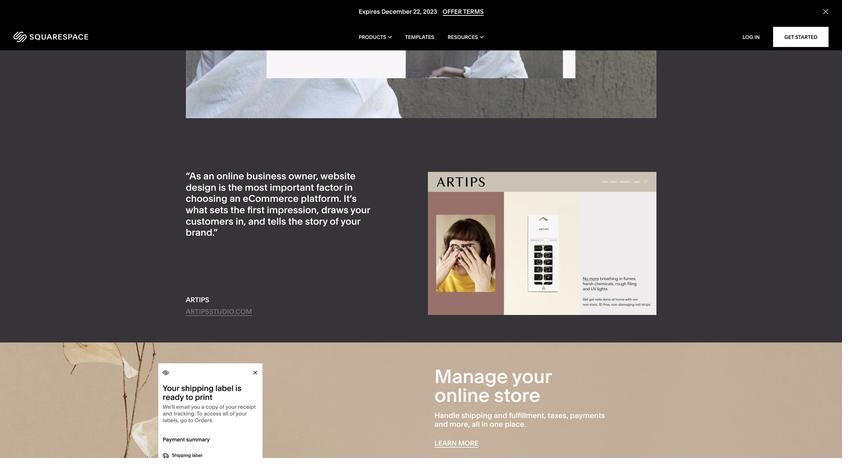 Task type: locate. For each thing, give the bounding box(es) containing it.
online inside "as an online business owner, website design is the most important factor in choosing an ecommerce platform. it's what sets the first impression, draws your customers in, and tells the story of your brand."
[[217, 171, 244, 182]]

example of interface to print a shipping label image
[[158, 364, 263, 459]]

online up shipping
[[435, 384, 490, 407]]

manage your online store
[[435, 365, 552, 407]]

0 horizontal spatial online
[[217, 171, 244, 182]]

the left first
[[231, 204, 245, 216]]

expires december 22, 2023
[[359, 8, 437, 16]]

an right "as
[[203, 171, 214, 182]]

business
[[246, 171, 286, 182]]

design
[[186, 182, 216, 193]]

templates
[[405, 34, 434, 40]]

an right is
[[230, 193, 241, 205]]

learn more link
[[435, 440, 479, 448]]

online for business
[[217, 171, 244, 182]]

resources button
[[448, 24, 484, 50]]

store
[[494, 384, 541, 407]]

0 vertical spatial online
[[217, 171, 244, 182]]

of
[[330, 216, 339, 227]]

1 vertical spatial in
[[482, 420, 488, 429]]

taxes,
[[548, 412, 569, 421]]

offer terms
[[443, 8, 484, 16]]

place.
[[505, 420, 526, 429]]

platform.
[[301, 193, 342, 205]]

"as
[[186, 171, 201, 182]]

1 horizontal spatial online
[[435, 384, 490, 407]]

the
[[228, 182, 243, 193], [231, 204, 245, 216], [288, 216, 303, 227]]

and right in,
[[248, 216, 265, 227]]

in right all
[[482, 420, 488, 429]]

factor
[[316, 182, 343, 193]]

in right factor
[[345, 182, 353, 193]]

22,
[[413, 8, 422, 16]]

1 vertical spatial an
[[230, 193, 241, 205]]

sets
[[210, 204, 228, 216]]

and left more,
[[435, 420, 448, 429]]

customers
[[186, 216, 234, 227]]

templates link
[[405, 24, 434, 50]]

an
[[203, 171, 214, 182], [230, 193, 241, 205]]

0 vertical spatial in
[[345, 182, 353, 193]]

most
[[245, 182, 268, 193]]

get started link
[[774, 27, 829, 47]]

in,
[[236, 216, 246, 227]]

1 vertical spatial online
[[435, 384, 490, 407]]

ecommerce
[[243, 193, 299, 205]]

squarespace logo image
[[13, 32, 88, 42]]

website
[[321, 171, 356, 182]]

choosing
[[186, 193, 227, 205]]

what
[[186, 204, 208, 216]]

in
[[345, 182, 353, 193], [482, 420, 488, 429]]

your
[[351, 204, 370, 216], [341, 216, 361, 227], [512, 365, 552, 388]]

1 horizontal spatial and
[[435, 420, 448, 429]]

owner,
[[289, 171, 318, 182]]

in
[[755, 34, 760, 40]]

more
[[458, 440, 479, 448]]

0 horizontal spatial in
[[345, 182, 353, 193]]

online
[[217, 171, 244, 182], [435, 384, 490, 407]]

online inside manage your online store
[[435, 384, 490, 407]]

brand."
[[186, 227, 218, 238]]

online for store
[[435, 384, 490, 407]]

0 horizontal spatial and
[[248, 216, 265, 227]]

all
[[472, 420, 480, 429]]

fulfillment,
[[509, 412, 546, 421]]

and right shipping
[[494, 412, 507, 421]]

handle shipping and fulfillment, taxes, payments and more, all in one place.
[[435, 412, 605, 429]]

offer
[[443, 8, 462, 16]]

0 vertical spatial an
[[203, 171, 214, 182]]

1 horizontal spatial in
[[482, 420, 488, 429]]

online left most
[[217, 171, 244, 182]]

handle
[[435, 412, 460, 421]]

artips studio website homepage image
[[428, 172, 657, 315]]

2 horizontal spatial and
[[494, 412, 507, 421]]

and
[[248, 216, 265, 227], [494, 412, 507, 421], [435, 420, 448, 429]]



Task type: vqa. For each thing, say whether or not it's contained in the screenshot.
about?
no



Task type: describe. For each thing, give the bounding box(es) containing it.
impression,
[[267, 204, 319, 216]]

0 horizontal spatial an
[[203, 171, 214, 182]]

get started
[[785, 34, 818, 40]]

products
[[359, 34, 386, 40]]

in inside handle shipping and fulfillment, taxes, payments and more, all in one place.
[[482, 420, 488, 429]]

and inside "as an online business owner, website design is the most important factor in choosing an ecommerce platform. it's what sets the first impression, draws your customers in, and tells the story of your brand."
[[248, 216, 265, 227]]

more,
[[450, 420, 470, 429]]

your inside manage your online store
[[512, 365, 552, 388]]

payments
[[570, 412, 605, 421]]

fashion shot image
[[186, 0, 657, 118]]

get
[[785, 34, 794, 40]]

log             in
[[743, 34, 760, 40]]

the right is
[[228, 182, 243, 193]]

artips
[[186, 296, 209, 304]]

first
[[247, 204, 265, 216]]

webshop product ui image
[[267, 0, 576, 40]]

log             in link
[[743, 34, 760, 40]]

shipping
[[462, 412, 492, 421]]

the right tells
[[288, 216, 303, 227]]

1 horizontal spatial an
[[230, 193, 241, 205]]

important
[[270, 182, 314, 193]]

story
[[305, 216, 328, 227]]

terms
[[463, 8, 484, 16]]

started
[[796, 34, 818, 40]]

expires
[[359, 8, 380, 16]]

log
[[743, 34, 754, 40]]

in inside "as an online business owner, website design is the most important factor in choosing an ecommerce platform. it's what sets the first impression, draws your customers in, and tells the story of your brand."
[[345, 182, 353, 193]]

"as an online business owner, website design is the most important factor in choosing an ecommerce platform. it's what sets the first impression, draws your customers in, and tells the story of your brand."
[[186, 171, 370, 238]]

products button
[[359, 24, 392, 50]]

learn more
[[435, 440, 479, 448]]

learn
[[435, 440, 457, 448]]

it's
[[344, 193, 357, 205]]

december
[[381, 8, 412, 16]]

one
[[490, 420, 503, 429]]

offer terms link
[[443, 8, 484, 16]]

squarespace logo link
[[13, 32, 177, 42]]

2023
[[423, 8, 437, 16]]

artipsstudio.com link
[[186, 308, 252, 316]]

artipsstudio.com
[[186, 308, 252, 316]]

draws
[[321, 204, 349, 216]]

resources
[[448, 34, 478, 40]]

is
[[219, 182, 226, 193]]

tells
[[268, 216, 286, 227]]

manage
[[435, 365, 508, 388]]



